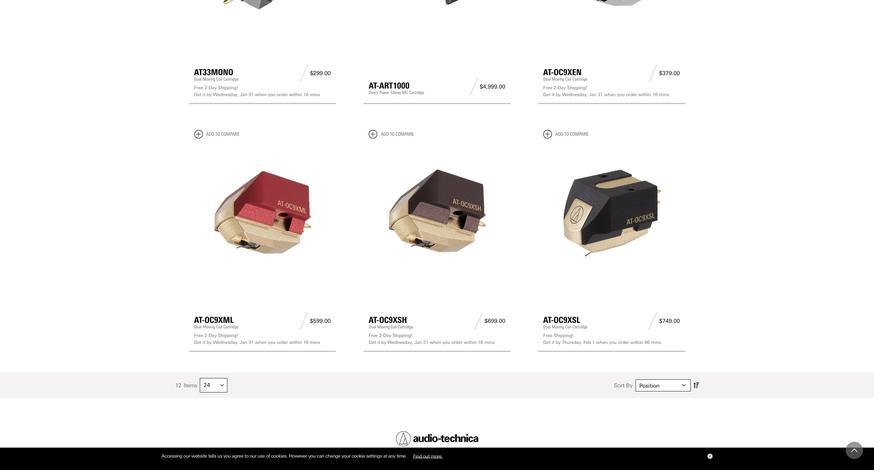 Task type: vqa. For each thing, say whether or not it's contained in the screenshot.
1st the Selectable from the bottom
no



Task type: locate. For each thing, give the bounding box(es) containing it.
cartridge inside at-oc9xsh dual moving coil cartridge
[[398, 325, 413, 330]]

agree
[[232, 454, 244, 459]]

jan
[[240, 92, 247, 97], [589, 92, 597, 97], [240, 340, 247, 345], [415, 340, 422, 345]]

3 add to compare button from the left
[[544, 130, 589, 139]]

mc
[[403, 90, 408, 95]]

at-
[[544, 67, 554, 77], [369, 81, 380, 91], [194, 315, 205, 325], [369, 315, 380, 325], [544, 315, 554, 325]]

add to compare button for oc9xsl
[[544, 130, 589, 139]]

at oc9xen image
[[544, 0, 681, 33]]

2 down at33mono dual moving coil cartridge
[[205, 85, 207, 90]]

at- inside at-oc9xsl dual moving coil cartridge
[[544, 315, 554, 325]]

moving
[[203, 77, 215, 82], [552, 77, 565, 82], [203, 325, 215, 330], [378, 325, 390, 330], [552, 325, 565, 330]]

coil inside at-oc9xsh dual moving coil cartridge
[[391, 325, 397, 330]]

3 add from the left
[[556, 131, 564, 137]]

it inside free shipping! get it by thursday, feb 1 when you order within 46 mins
[[552, 340, 555, 345]]

our
[[184, 454, 190, 459], [250, 454, 257, 459]]

dual inside at33mono dual moving coil cartridge
[[194, 77, 202, 82]]

accessing
[[162, 454, 182, 459]]

cartridge for at-oc9xml
[[224, 325, 239, 330]]

free inside free shipping! get it by thursday, feb 1 when you order within 46 mins
[[544, 333, 553, 338]]

to
[[216, 131, 220, 137], [390, 131, 395, 137], [565, 131, 570, 137], [245, 454, 249, 459]]

compare for oc9xml
[[221, 131, 240, 137]]

carrat down image
[[683, 384, 686, 387]]

day down at-oc9xml dual moving coil cartridge at the left
[[209, 333, 217, 338]]

shipping! down at-oc9xen dual moving coil cartridge
[[568, 85, 587, 90]]

coil inside at-oc9xsl dual moving coil cartridge
[[566, 325, 572, 330]]

out
[[423, 454, 430, 459]]

2 horizontal spatial add
[[556, 131, 564, 137]]

coil for at-oc9xsh
[[391, 325, 397, 330]]

2 down at-oc9xml dual moving coil cartridge at the left
[[205, 333, 207, 338]]

free 2 -day shipping! get it by wednesday, jan 31 when you order within 16 mins
[[194, 85, 320, 97], [544, 85, 670, 97], [194, 333, 320, 345], [369, 333, 495, 345]]

1 add to compare button from the left
[[194, 130, 240, 139]]

day
[[209, 85, 217, 90], [558, 85, 566, 90], [209, 333, 217, 338], [384, 333, 392, 338]]

0 horizontal spatial add to compare
[[206, 131, 240, 137]]

cookie
[[352, 454, 365, 459]]

moving inside at-oc9xsh dual moving coil cartridge
[[378, 325, 390, 330]]

you
[[268, 92, 276, 97], [618, 92, 625, 97], [268, 340, 276, 345], [443, 340, 450, 345], [610, 340, 617, 345], [224, 454, 231, 459], [309, 454, 316, 459]]

2 horizontal spatial add to compare button
[[544, 130, 589, 139]]

at- inside the at-art1000 direct power stereo mc cartridge
[[369, 81, 380, 91]]

2 horizontal spatial compare
[[571, 131, 589, 137]]

dual inside at-oc9xml dual moving coil cartridge
[[194, 325, 202, 330]]

mins inside free shipping! get it by thursday, feb 1 when you order within 46 mins
[[652, 340, 662, 345]]

us
[[218, 454, 222, 459]]

our left use
[[250, 454, 257, 459]]

sort
[[614, 382, 625, 389]]

settings
[[366, 454, 382, 459]]

moving inside at-oc9xen dual moving coil cartridge
[[552, 77, 565, 82]]

2 add to compare from the left
[[381, 131, 414, 137]]

coil inside at-oc9xml dual moving coil cartridge
[[216, 325, 222, 330]]

your
[[342, 454, 351, 459]]

coil for at-oc9xml
[[216, 325, 222, 330]]

order
[[277, 92, 288, 97], [627, 92, 638, 97], [277, 340, 288, 345], [452, 340, 463, 345], [619, 340, 630, 345]]

cartridge
[[224, 77, 239, 82], [573, 77, 588, 82], [409, 90, 425, 95], [224, 325, 239, 330], [398, 325, 413, 330], [573, 325, 588, 330]]

dual for at-oc9xsl
[[544, 325, 551, 330]]

dual
[[194, 77, 202, 82], [544, 77, 551, 82], [194, 325, 202, 330], [369, 325, 377, 330], [544, 325, 551, 330]]

get
[[194, 92, 202, 97], [544, 92, 551, 97], [194, 340, 202, 345], [369, 340, 376, 345], [544, 340, 551, 345]]

12
[[175, 382, 181, 389]]

at-oc9xen dual moving coil cartridge
[[544, 67, 588, 82]]

at-oc9xml dual moving coil cartridge
[[194, 315, 239, 330]]

it
[[203, 92, 206, 97], [552, 92, 555, 97], [203, 340, 206, 345], [378, 340, 380, 345], [552, 340, 555, 345]]

at- for oc9xen
[[544, 67, 554, 77]]

0 horizontal spatial our
[[184, 454, 190, 459]]

our left website
[[184, 454, 190, 459]]

find out more.
[[414, 454, 443, 459]]

2 horizontal spatial add to compare
[[556, 131, 589, 137]]

compare
[[221, 131, 240, 137], [396, 131, 414, 137], [571, 131, 589, 137]]

compare for oc9xsh
[[396, 131, 414, 137]]

shipping! down at-oc9xml dual moving coil cartridge at the left
[[218, 333, 238, 338]]

by left thursday,
[[556, 340, 561, 345]]

at-art1000 direct power stereo mc cartridge
[[369, 81, 425, 95]]

at
[[383, 454, 387, 459]]

16
[[304, 92, 309, 97], [653, 92, 658, 97], [304, 340, 309, 345], [478, 340, 484, 345]]

0 horizontal spatial add to compare button
[[194, 130, 240, 139]]

shipping! up thursday,
[[554, 333, 574, 338]]

by
[[207, 92, 212, 97], [556, 92, 561, 97], [207, 340, 212, 345], [382, 340, 387, 345], [556, 340, 561, 345]]

1
[[593, 340, 595, 345]]

at- inside at-oc9xml dual moving coil cartridge
[[194, 315, 205, 325]]

items
[[184, 382, 197, 389]]

dual for at-oc9xen
[[544, 77, 551, 82]]

1 compare from the left
[[221, 131, 240, 137]]

time.
[[397, 454, 407, 459]]

coil inside at-oc9xen dual moving coil cartridge
[[566, 77, 572, 82]]

moving inside at-oc9xml dual moving coil cartridge
[[203, 325, 215, 330]]

at33mono
[[194, 67, 233, 77]]

when inside free shipping! get it by thursday, feb 1 when you order within 46 mins
[[597, 340, 608, 345]]

free down at-oc9xsl dual moving coil cartridge
[[544, 333, 553, 338]]

cartridge inside at-oc9xsl dual moving coil cartridge
[[573, 325, 588, 330]]

to for oc9xsh
[[390, 131, 395, 137]]

moving inside at-oc9xsl dual moving coil cartridge
[[552, 325, 565, 330]]

accessing our website tells us you agree to our use of cookies. however you can change your cookie settings at any time.
[[162, 454, 408, 459]]

get left thursday,
[[544, 340, 551, 345]]

divider line image for at-art1000
[[468, 78, 480, 95]]

$299.00
[[310, 70, 331, 76]]

tells
[[208, 454, 216, 459]]

within
[[289, 92, 302, 97], [639, 92, 652, 97], [289, 340, 302, 345], [464, 340, 477, 345], [631, 340, 644, 345]]

free for at-oc9xml
[[194, 333, 203, 338]]

free shipping! get it by thursday, feb 1 when you order within 46 mins
[[544, 333, 662, 345]]

free for at-oc9xsl
[[544, 333, 553, 338]]

mins down $699.00
[[485, 340, 495, 345]]

thursday,
[[563, 340, 583, 345]]

at- inside at-oc9xsh dual moving coil cartridge
[[369, 315, 380, 325]]

$749.00
[[660, 318, 681, 324]]

- down at-oc9xml dual moving coil cartridge at the left
[[207, 333, 209, 338]]

2 add to compare button from the left
[[369, 130, 414, 139]]

order inside free shipping! get it by thursday, feb 1 when you order within 46 mins
[[619, 340, 630, 345]]

31
[[249, 92, 254, 97], [598, 92, 603, 97], [249, 340, 254, 345], [424, 340, 429, 345]]

3 compare from the left
[[571, 131, 589, 137]]

at- for art1000
[[369, 81, 380, 91]]

1 add from the left
[[206, 131, 214, 137]]

get down at-oc9xml dual moving coil cartridge at the left
[[194, 340, 202, 345]]

add to compare
[[206, 131, 240, 137], [381, 131, 414, 137], [556, 131, 589, 137]]

at-oc9xsh dual moving coil cartridge
[[369, 315, 413, 330]]

divider line image
[[298, 65, 310, 82], [648, 65, 660, 82], [468, 78, 480, 95], [298, 313, 310, 330], [473, 313, 485, 330], [648, 313, 660, 330]]

wednesday,
[[213, 92, 239, 97], [563, 92, 588, 97], [213, 340, 239, 345], [388, 340, 413, 345]]

free
[[194, 85, 203, 90], [544, 85, 553, 90], [194, 333, 203, 338], [369, 333, 378, 338], [544, 333, 553, 338]]

$4,999.00
[[480, 83, 506, 90]]

shipping!
[[218, 85, 238, 90], [568, 85, 587, 90], [218, 333, 238, 338], [393, 333, 413, 338], [554, 333, 574, 338]]

you inside free shipping! get it by thursday, feb 1 when you order within 46 mins
[[610, 340, 617, 345]]

moving for at-oc9xsh
[[378, 325, 390, 330]]

mins
[[310, 92, 320, 97], [660, 92, 670, 97], [310, 340, 320, 345], [485, 340, 495, 345], [652, 340, 662, 345]]

however
[[289, 454, 307, 459]]

divider line image for at-oc9xsh
[[473, 313, 485, 330]]

it left thursday,
[[552, 340, 555, 345]]

sort by
[[614, 382, 633, 389]]

shipping! down at-oc9xsh dual moving coil cartridge
[[393, 333, 413, 338]]

-
[[207, 85, 209, 90], [557, 85, 558, 90], [207, 333, 209, 338], [382, 333, 384, 338]]

at33mono image
[[194, 0, 331, 33]]

1 horizontal spatial our
[[250, 454, 257, 459]]

add for oc9xsl
[[556, 131, 564, 137]]

day down at-oc9xsh dual moving coil cartridge
[[384, 333, 392, 338]]

moving for at-oc9xsl
[[552, 325, 565, 330]]

dual inside at-oc9xsh dual moving coil cartridge
[[369, 325, 377, 330]]

at art1000 image
[[369, 0, 506, 33]]

coil for at-oc9xen
[[566, 77, 572, 82]]

at oc9xsl image
[[544, 144, 681, 281]]

oc9xml
[[205, 315, 234, 325]]

shipping! inside free shipping! get it by thursday, feb 1 when you order within 46 mins
[[554, 333, 574, 338]]

dual inside at-oc9xen dual moving coil cartridge
[[544, 77, 551, 82]]

wednesday, down at33mono dual moving coil cartridge
[[213, 92, 239, 97]]

1 horizontal spatial add to compare
[[381, 131, 414, 137]]

carrat down image
[[221, 384, 224, 387]]

1 horizontal spatial compare
[[396, 131, 414, 137]]

within inside free shipping! get it by thursday, feb 1 when you order within 46 mins
[[631, 340, 644, 345]]

0 horizontal spatial compare
[[221, 131, 240, 137]]

at- for oc9xsh
[[369, 315, 380, 325]]

0 horizontal spatial add
[[206, 131, 214, 137]]

add
[[206, 131, 214, 137], [381, 131, 389, 137], [556, 131, 564, 137]]

divider line image for at-oc9xen
[[648, 65, 660, 82]]

2 add from the left
[[381, 131, 389, 137]]

1 horizontal spatial add
[[381, 131, 389, 137]]

2 our from the left
[[250, 454, 257, 459]]

can
[[317, 454, 324, 459]]

it down at-oc9xml dual moving coil cartridge at the left
[[203, 340, 206, 345]]

add to compare button
[[194, 130, 240, 139], [369, 130, 414, 139], [544, 130, 589, 139]]

find
[[414, 454, 422, 459]]

coil
[[216, 77, 222, 82], [566, 77, 572, 82], [216, 325, 222, 330], [391, 325, 397, 330], [566, 325, 572, 330]]

cartridge inside at33mono dual moving coil cartridge
[[224, 77, 239, 82]]

2 compare from the left
[[396, 131, 414, 137]]

free down at-oc9xsh dual moving coil cartridge
[[369, 333, 378, 338]]

3 add to compare from the left
[[556, 131, 589, 137]]

1 add to compare from the left
[[206, 131, 240, 137]]

dual inside at-oc9xsl dual moving coil cartridge
[[544, 325, 551, 330]]

by down at33mono dual moving coil cartridge
[[207, 92, 212, 97]]

at33mono dual moving coil cartridge
[[194, 67, 239, 82]]

2
[[205, 85, 207, 90], [554, 85, 557, 90], [205, 333, 207, 338], [379, 333, 382, 338]]

to for oc9xsl
[[565, 131, 570, 137]]

1 horizontal spatial add to compare button
[[369, 130, 414, 139]]

compare for oc9xsl
[[571, 131, 589, 137]]

at- inside at-oc9xen dual moving coil cartridge
[[544, 67, 554, 77]]

cartridge for at-oc9xsh
[[398, 325, 413, 330]]

oc9xsl
[[554, 315, 581, 325]]

when
[[255, 92, 267, 97], [605, 92, 616, 97], [255, 340, 267, 345], [430, 340, 442, 345], [597, 340, 608, 345]]

it down at33mono dual moving coil cartridge
[[203, 92, 206, 97]]

cartridge inside at-oc9xml dual moving coil cartridge
[[224, 325, 239, 330]]

mins right "46"
[[652, 340, 662, 345]]

free down at-oc9xml dual moving coil cartridge at the left
[[194, 333, 203, 338]]

cartridge inside at-oc9xen dual moving coil cartridge
[[573, 77, 588, 82]]



Task type: describe. For each thing, give the bounding box(es) containing it.
mins down $599.00
[[310, 340, 320, 345]]

46
[[645, 340, 650, 345]]

mins down $379.00
[[660, 92, 670, 97]]

- down at33mono dual moving coil cartridge
[[207, 85, 209, 90]]

$599.00
[[310, 318, 331, 324]]

free down at33mono
[[194, 85, 203, 90]]

free for at-oc9xsh
[[369, 333, 378, 338]]

stereo
[[391, 90, 402, 95]]

day down at33mono dual moving coil cartridge
[[209, 85, 217, 90]]

get down at33mono dual moving coil cartridge
[[194, 92, 202, 97]]

dual for at-oc9xsh
[[369, 325, 377, 330]]

divider line image for at33mono
[[298, 65, 310, 82]]

at oc9xsh image
[[369, 144, 506, 281]]

free down at-oc9xen dual moving coil cartridge
[[544, 85, 553, 90]]

cartridge for at-oc9xsl
[[573, 325, 588, 330]]

mins down $299.00
[[310, 92, 320, 97]]

moving inside at33mono dual moving coil cartridge
[[203, 77, 215, 82]]

by down at-oc9xen dual moving coil cartridge
[[556, 92, 561, 97]]

moving for at-oc9xml
[[203, 325, 215, 330]]

shipping! down at33mono dual moving coil cartridge
[[218, 85, 238, 90]]

cookies.
[[271, 454, 288, 459]]

add to compare for oc9xsl
[[556, 131, 589, 137]]

art1000
[[380, 81, 410, 91]]

coil for at-oc9xsl
[[566, 325, 572, 330]]

arrow up image
[[852, 448, 858, 454]]

2 down at-oc9xsh dual moving coil cartridge
[[379, 333, 382, 338]]

$699.00
[[485, 318, 506, 324]]

add to compare for oc9xsh
[[381, 131, 414, 137]]

get down at-oc9xen dual moving coil cartridge
[[544, 92, 551, 97]]

find out more. link
[[408, 451, 448, 462]]

coil inside at33mono dual moving coil cartridge
[[216, 77, 222, 82]]

use
[[258, 454, 265, 459]]

cross image
[[709, 455, 712, 458]]

it down at-oc9xen dual moving coil cartridge
[[552, 92, 555, 97]]

add for oc9xsh
[[381, 131, 389, 137]]

get down at-oc9xsh dual moving coil cartridge
[[369, 340, 376, 345]]

add to compare for oc9xml
[[206, 131, 240, 137]]

more.
[[431, 454, 443, 459]]

wednesday, down at-oc9xen dual moving coil cartridge
[[563, 92, 588, 97]]

dual for at-oc9xml
[[194, 325, 202, 330]]

get inside free shipping! get it by thursday, feb 1 when you order within 46 mins
[[544, 340, 551, 345]]

2 down at-oc9xen dual moving coil cartridge
[[554, 85, 557, 90]]

- down at-oc9xsh dual moving coil cartridge
[[382, 333, 384, 338]]

add to compare button for oc9xml
[[194, 130, 240, 139]]

at- for oc9xml
[[194, 315, 205, 325]]

add to compare button for oc9xsh
[[369, 130, 414, 139]]

by down at-oc9xml dual moving coil cartridge at the left
[[207, 340, 212, 345]]

divider line image for at-oc9xsl
[[648, 313, 660, 330]]

any
[[389, 454, 396, 459]]

direct
[[369, 90, 379, 95]]

- down at-oc9xen dual moving coil cartridge
[[557, 85, 558, 90]]

wednesday, down at-oc9xml dual moving coil cartridge at the left
[[213, 340, 239, 345]]

oc9xsh
[[380, 315, 407, 325]]

feb
[[584, 340, 592, 345]]

change
[[326, 454, 341, 459]]

at oc9xml image
[[194, 144, 331, 281]]

by down at-oc9xsh dual moving coil cartridge
[[382, 340, 387, 345]]

12 items
[[175, 382, 197, 389]]

at- for oc9xsl
[[544, 315, 554, 325]]

by inside free shipping! get it by thursday, feb 1 when you order within 46 mins
[[556, 340, 561, 345]]

of
[[266, 454, 270, 459]]

cartridge for at-oc9xen
[[573, 77, 588, 82]]

moving for at-oc9xen
[[552, 77, 565, 82]]

power
[[380, 90, 390, 95]]

$379.00
[[660, 70, 681, 76]]

oc9xen
[[554, 67, 582, 77]]

store logo image
[[396, 432, 479, 447]]

to for oc9xml
[[216, 131, 220, 137]]

1 our from the left
[[184, 454, 190, 459]]

by
[[627, 382, 633, 389]]

it down at-oc9xsh dual moving coil cartridge
[[378, 340, 380, 345]]

website
[[191, 454, 207, 459]]

add for oc9xml
[[206, 131, 214, 137]]

wednesday, down at-oc9xsh dual moving coil cartridge
[[388, 340, 413, 345]]

cartridge inside the at-art1000 direct power stereo mc cartridge
[[409, 90, 425, 95]]

at-oc9xsl dual moving coil cartridge
[[544, 315, 588, 330]]

divider line image for at-oc9xml
[[298, 313, 310, 330]]

set descending direction image
[[694, 381, 699, 390]]

day down at-oc9xen dual moving coil cartridge
[[558, 85, 566, 90]]



